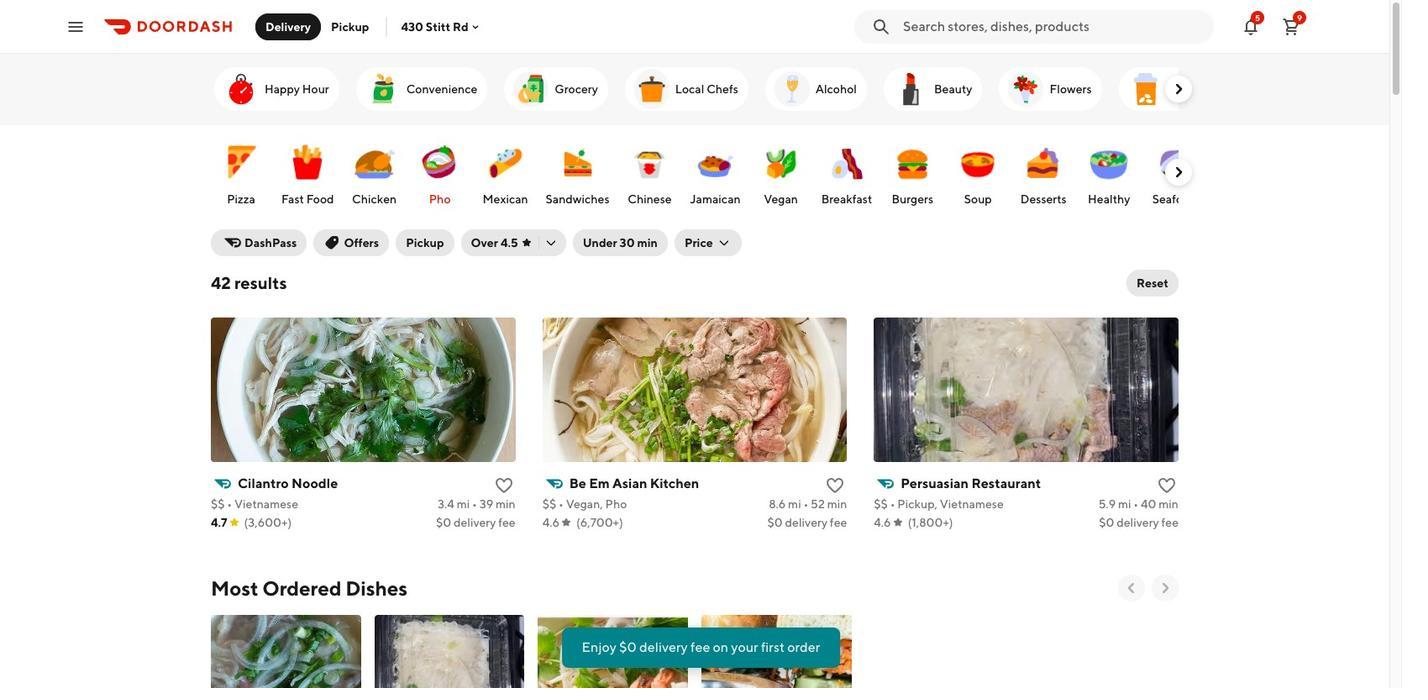 Task type: locate. For each thing, give the bounding box(es) containing it.
$​0 delivery fee
[[436, 516, 516, 529], [768, 516, 847, 529], [1099, 516, 1179, 529]]

noodle
[[292, 476, 338, 492]]

42 results
[[211, 273, 287, 292]]

chinese
[[628, 192, 672, 206]]

3.4 mi • 39 min
[[438, 497, 516, 511]]

delivery down 3.4 mi • 39 min on the left bottom of the page
[[454, 516, 496, 529]]

happy hour
[[265, 82, 329, 96]]

food
[[306, 192, 334, 206]]

$​0 delivery fee down 5.9 mi • 40 min
[[1099, 516, 1179, 529]]

2 $​0 delivery fee from the left
[[768, 516, 847, 529]]

pho right chicken
[[429, 192, 451, 206]]

next button of carousel image up seafood
[[1170, 164, 1187, 181]]

0 vertical spatial pickup
[[331, 20, 369, 33]]

1 horizontal spatial vietnamese
[[940, 497, 1004, 511]]

min inside button
[[637, 236, 658, 250]]

your
[[731, 639, 758, 655]]

beauty
[[934, 82, 972, 96]]

4.6 down $$ • vegan, pho
[[542, 516, 560, 529]]

local chefs
[[675, 82, 738, 96]]

min for be em asian kitchen
[[827, 497, 847, 511]]

4.6 for be em asian kitchen
[[542, 516, 560, 529]]

fee down 5.9 mi • 40 min
[[1162, 516, 1179, 529]]

1 $​0 from the left
[[436, 516, 451, 529]]

$$ for be
[[542, 497, 556, 511]]

convenience image
[[363, 69, 403, 109]]

vegan,
[[566, 497, 603, 511]]

mi right 3.4
[[457, 497, 470, 511]]

pickup right delivery
[[331, 20, 369, 33]]

alcohol image
[[772, 69, 812, 109]]

• left vegan,
[[559, 497, 564, 511]]

rd
[[453, 20, 468, 33]]

• left 40
[[1134, 497, 1139, 511]]

30
[[620, 236, 635, 250]]

pickup
[[331, 20, 369, 33], [406, 236, 444, 250]]

4.6 left (1,800+)
[[874, 516, 891, 529]]

hour
[[302, 82, 329, 96]]

0 horizontal spatial pho
[[429, 192, 451, 206]]

over 4.5
[[471, 236, 518, 250]]

0 horizontal spatial pickup button
[[321, 13, 379, 40]]

2 horizontal spatial $​0 delivery fee
[[1099, 516, 1179, 529]]

$$ for cilantro
[[211, 497, 225, 511]]

mexican
[[483, 192, 528, 206]]

0 horizontal spatial $​0 delivery fee
[[436, 516, 516, 529]]

1 click to add this store to your saved list image from the left
[[494, 476, 514, 496]]

2 horizontal spatial $​0
[[1099, 516, 1114, 529]]

$​0
[[436, 516, 451, 529], [768, 516, 783, 529], [1099, 516, 1114, 529]]

1 4.6 from the left
[[542, 516, 560, 529]]

3 $​0 delivery fee from the left
[[1099, 516, 1179, 529]]

2 $$ from the left
[[542, 497, 556, 511]]

430 stitt rd
[[401, 20, 468, 33]]

1 vertical spatial next button of carousel image
[[1170, 164, 1187, 181]]

4.5
[[501, 236, 518, 250]]

$​0 delivery fee down 3.4 mi • 39 min on the left bottom of the page
[[436, 516, 516, 529]]

mi for persuasian restaurant
[[1118, 497, 1131, 511]]

0 vertical spatial pho
[[429, 192, 451, 206]]

delivery for be em asian kitchen
[[785, 516, 828, 529]]

pickup button left over
[[396, 229, 454, 256]]

min down click to add this store to your saved list icon
[[827, 497, 847, 511]]

0 vertical spatial next button of carousel image
[[1170, 81, 1187, 97]]

pickup button right delivery
[[321, 13, 379, 40]]

mi
[[457, 497, 470, 511], [788, 497, 801, 511], [1118, 497, 1131, 511]]

health image
[[1125, 69, 1166, 109]]

1 $$ from the left
[[211, 497, 225, 511]]

fee down 3.4 mi • 39 min on the left bottom of the page
[[498, 516, 516, 529]]

$​0 for persuasian restaurant
[[1099, 516, 1114, 529]]

fee left on
[[691, 639, 710, 655]]

• left 52
[[804, 497, 809, 511]]

3 mi from the left
[[1118, 497, 1131, 511]]

1 horizontal spatial pho
[[605, 497, 627, 511]]

delivery
[[454, 516, 496, 529], [785, 516, 828, 529], [1117, 516, 1159, 529], [639, 639, 688, 655]]

0 horizontal spatial $$
[[211, 497, 225, 511]]

min right 30
[[637, 236, 658, 250]]

mi for cilantro noodle
[[457, 497, 470, 511]]

be em asian kitchen
[[569, 476, 699, 492]]

1 vertical spatial pickup
[[406, 236, 444, 250]]

under
[[583, 236, 617, 250]]

fee down 8.6 mi • 52 min
[[830, 516, 847, 529]]

0 horizontal spatial 4.6
[[542, 516, 560, 529]]

0 horizontal spatial click to add this store to your saved list image
[[494, 476, 514, 496]]

jamaican
[[690, 192, 741, 206]]

1 horizontal spatial $​0 delivery fee
[[768, 516, 847, 529]]

grocery image
[[511, 69, 551, 109]]

• up '4.7'
[[227, 497, 232, 511]]

8.6
[[769, 497, 786, 511]]

$$ left vegan,
[[542, 497, 556, 511]]

min right the '39'
[[496, 497, 516, 511]]

flowers link
[[999, 67, 1102, 111]]

$$ left pickup, on the bottom
[[874, 497, 888, 511]]

2 horizontal spatial $$
[[874, 497, 888, 511]]

most ordered dishes
[[211, 576, 408, 600]]

4.6 for persuasian restaurant
[[874, 516, 891, 529]]

2 4.6 from the left
[[874, 516, 891, 529]]

vietnamese down persuasian restaurant
[[940, 497, 1004, 511]]

pho
[[429, 192, 451, 206], [605, 497, 627, 511]]

previous button of carousel image
[[1123, 580, 1140, 597]]

pho up (6,700+)
[[605, 497, 627, 511]]

click to add this store to your saved list image up 5.9 mi • 40 min
[[1157, 476, 1177, 496]]

1 horizontal spatial pickup
[[406, 236, 444, 250]]

delivery right $0
[[639, 639, 688, 655]]

min
[[637, 236, 658, 250], [496, 497, 516, 511], [827, 497, 847, 511], [1159, 497, 1179, 511]]

2 mi from the left
[[788, 497, 801, 511]]

kitchen
[[650, 476, 699, 492]]

price
[[685, 236, 713, 250]]

offers button
[[314, 229, 389, 256]]

soup
[[964, 192, 992, 206]]

mi right 5.9
[[1118, 497, 1131, 511]]

click to add this store to your saved list image up 3.4 mi • 39 min on the left bottom of the page
[[494, 476, 514, 496]]

pickup for bottom pickup button
[[406, 236, 444, 250]]

2 horizontal spatial mi
[[1118, 497, 1131, 511]]

enjoy
[[582, 639, 617, 655]]

over
[[471, 236, 498, 250]]

pickup button
[[321, 13, 379, 40], [396, 229, 454, 256]]

reset
[[1137, 276, 1169, 290]]

0 horizontal spatial $​0
[[436, 516, 451, 529]]

under 30 min button
[[573, 229, 668, 256]]

min right 40
[[1159, 497, 1179, 511]]

under 30 min
[[583, 236, 658, 250]]

$​0 delivery fee down 8.6 mi • 52 min
[[768, 516, 847, 529]]

vegan
[[764, 192, 798, 206]]

$​0 down 8.6 at bottom
[[768, 516, 783, 529]]

cilantro
[[238, 476, 289, 492]]

next button of carousel image
[[1170, 81, 1187, 97], [1170, 164, 1187, 181]]

healthy
[[1088, 192, 1130, 206]]

• left the '39'
[[472, 497, 477, 511]]

2 next button of carousel image from the top
[[1170, 164, 1187, 181]]

$​0 down 3.4
[[436, 516, 451, 529]]

$$ for persuasian
[[874, 497, 888, 511]]

dishes
[[346, 576, 408, 600]]

fee for cilantro noodle
[[498, 516, 516, 529]]

1 horizontal spatial 4.6
[[874, 516, 891, 529]]

0 horizontal spatial vietnamese
[[234, 497, 298, 511]]

2 click to add this store to your saved list image from the left
[[1157, 476, 1177, 496]]

(6,700+)
[[576, 516, 623, 529]]

1 horizontal spatial click to add this store to your saved list image
[[1157, 476, 1177, 496]]

2 $​0 from the left
[[768, 516, 783, 529]]

3 $$ from the left
[[874, 497, 888, 511]]

1 horizontal spatial $$
[[542, 497, 556, 511]]

pickup,
[[898, 497, 938, 511]]

1 mi from the left
[[457, 497, 470, 511]]

9
[[1297, 12, 1302, 22]]

delivery down 5.9 mi • 40 min
[[1117, 516, 1159, 529]]

3 $​0 from the left
[[1099, 516, 1114, 529]]

1 horizontal spatial $​0
[[768, 516, 783, 529]]

next button of carousel image right health image
[[1170, 81, 1187, 97]]

6 • from the left
[[1134, 497, 1139, 511]]

mi right 8.6 at bottom
[[788, 497, 801, 511]]

first
[[761, 639, 785, 655]]

flowers image
[[1006, 69, 1046, 109]]

$$ • vietnamese
[[211, 497, 298, 511]]

0 horizontal spatial pickup
[[331, 20, 369, 33]]

vietnamese up the (3,600+)
[[234, 497, 298, 511]]

happy
[[265, 82, 300, 96]]

1 $​0 delivery fee from the left
[[436, 516, 516, 529]]

Store search: begin typing to search for stores available on DoorDash text field
[[903, 17, 1204, 36]]

• left pickup, on the bottom
[[890, 497, 895, 511]]

delivery down 8.6 mi • 52 min
[[785, 516, 828, 529]]

$​0 down 5.9
[[1099, 516, 1114, 529]]

52
[[811, 497, 825, 511]]

1 horizontal spatial pickup button
[[396, 229, 454, 256]]

1 horizontal spatial mi
[[788, 497, 801, 511]]

5.9
[[1099, 497, 1116, 511]]

alcohol
[[816, 82, 857, 96]]

4 • from the left
[[804, 497, 809, 511]]

0 horizontal spatial mi
[[457, 497, 470, 511]]

$$ up '4.7'
[[211, 497, 225, 511]]

$​0 delivery fee for persuasian restaurant
[[1099, 516, 1179, 529]]

sandwiches
[[546, 192, 610, 206]]

click to add this store to your saved list image
[[494, 476, 514, 496], [1157, 476, 1177, 496]]

pickup left over
[[406, 236, 444, 250]]

pizza
[[227, 192, 255, 206]]

2 • from the left
[[472, 497, 477, 511]]

vietnamese
[[234, 497, 298, 511], [940, 497, 1004, 511]]



Task type: describe. For each thing, give the bounding box(es) containing it.
min for cilantro noodle
[[496, 497, 516, 511]]

2 vietnamese from the left
[[940, 497, 1004, 511]]

1 vietnamese from the left
[[234, 497, 298, 511]]

1 vertical spatial pickup button
[[396, 229, 454, 256]]

click to add this store to your saved list image for persuasian restaurant
[[1157, 476, 1177, 496]]

flowers
[[1050, 82, 1092, 96]]

430
[[401, 20, 423, 33]]

delivery button
[[255, 13, 321, 40]]

chicken
[[352, 192, 397, 206]]

0 vertical spatial pickup button
[[321, 13, 379, 40]]

$​0 delivery fee for be em asian kitchen
[[768, 516, 847, 529]]

happy hour link
[[214, 67, 339, 111]]

42
[[211, 273, 231, 292]]

$$ • vegan, pho
[[542, 497, 627, 511]]

delivery for cilantro noodle
[[454, 516, 496, 529]]

click to add this store to your saved list image for cilantro noodle
[[494, 476, 514, 496]]

8.6 mi • 52 min
[[769, 497, 847, 511]]

beauty link
[[884, 67, 983, 111]]

5.9 mi • 40 min
[[1099, 497, 1179, 511]]

fee for be em asian kitchen
[[830, 516, 847, 529]]

grocery
[[555, 82, 598, 96]]

40
[[1141, 497, 1157, 511]]

430 stitt rd button
[[401, 20, 482, 33]]

alcohol link
[[765, 67, 867, 111]]

1 next button of carousel image from the top
[[1170, 81, 1187, 97]]

pickup for topmost pickup button
[[331, 20, 369, 33]]

local chefs link
[[625, 67, 748, 111]]

click to add this store to your saved list image
[[825, 476, 846, 496]]

(1,800+)
[[908, 516, 953, 529]]

asian
[[613, 476, 647, 492]]

convenience link
[[356, 67, 488, 111]]

health link
[[1119, 67, 1215, 111]]

fee for persuasian restaurant
[[1162, 516, 1179, 529]]

desserts
[[1021, 192, 1067, 206]]

grocery link
[[504, 67, 608, 111]]

happy hour image
[[221, 69, 261, 109]]

order
[[787, 639, 820, 655]]

most
[[211, 576, 258, 600]]

cilantro noodle
[[238, 476, 338, 492]]

reset button
[[1127, 270, 1179, 297]]

beauty image
[[891, 69, 931, 109]]

over 4.5 button
[[461, 229, 566, 256]]

min for persuasian restaurant
[[1159, 497, 1179, 511]]

5 • from the left
[[890, 497, 895, 511]]

3.4
[[438, 497, 454, 511]]

ordered
[[262, 576, 342, 600]]

$​0 for cilantro noodle
[[436, 516, 451, 529]]

(3,600+)
[[244, 516, 292, 529]]

$$ • pickup, vietnamese
[[874, 497, 1004, 511]]

offers
[[344, 236, 379, 250]]

mi for be em asian kitchen
[[788, 497, 801, 511]]

enjoy $0 delivery fee on your first order
[[582, 639, 820, 655]]

delivery for persuasian restaurant
[[1117, 516, 1159, 529]]

dashpass button
[[211, 229, 307, 256]]

$0
[[619, 639, 637, 655]]

$​0 delivery fee for cilantro noodle
[[436, 516, 516, 529]]

persuasian
[[901, 476, 969, 492]]

seafood
[[1153, 192, 1197, 206]]

convenience
[[406, 82, 477, 96]]

1 • from the left
[[227, 497, 232, 511]]

notification bell image
[[1241, 16, 1261, 37]]

em
[[589, 476, 610, 492]]

dashpass
[[244, 236, 297, 250]]

open menu image
[[66, 16, 86, 37]]

4.7
[[211, 516, 227, 529]]

results
[[234, 273, 287, 292]]

restaurant
[[972, 476, 1041, 492]]

$​0 for be em asian kitchen
[[768, 516, 783, 529]]

1 vertical spatial pho
[[605, 497, 627, 511]]

be
[[569, 476, 586, 492]]

delivery
[[266, 20, 311, 33]]

stitt
[[426, 20, 450, 33]]

persuasian restaurant
[[901, 476, 1041, 492]]

5
[[1255, 12, 1260, 22]]

health
[[1169, 82, 1205, 96]]

fast
[[281, 192, 304, 206]]

on
[[713, 639, 729, 655]]

3 • from the left
[[559, 497, 564, 511]]

1 items, open order cart image
[[1281, 16, 1301, 37]]

9 button
[[1275, 10, 1308, 43]]

local
[[675, 82, 704, 96]]

fast food
[[281, 192, 334, 206]]

local chefs image
[[632, 69, 672, 109]]

price button
[[675, 229, 742, 256]]

39
[[479, 497, 493, 511]]

breakfast
[[821, 192, 872, 206]]

next button of carousel image
[[1157, 580, 1174, 597]]



Task type: vqa. For each thing, say whether or not it's contained in the screenshot.


